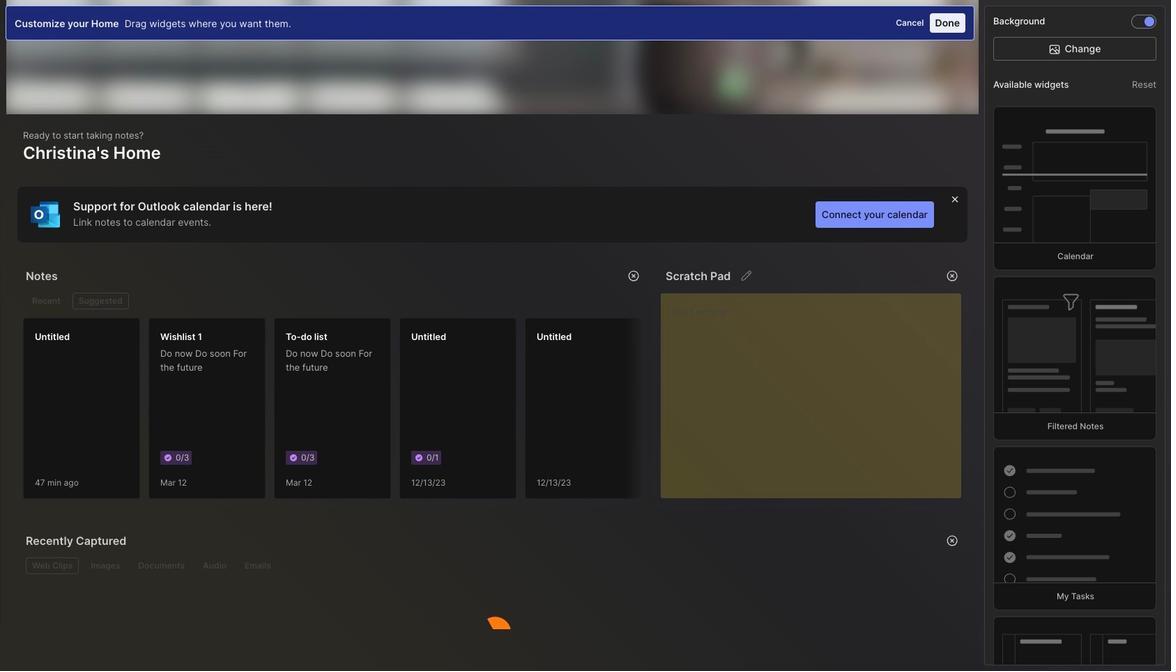Task type: vqa. For each thing, say whether or not it's contained in the screenshot.
Edit widget title icon
yes



Task type: locate. For each thing, give the bounding box(es) containing it.
edit widget title image
[[740, 269, 754, 283]]



Task type: describe. For each thing, give the bounding box(es) containing it.
background image
[[1145, 17, 1154, 26]]



